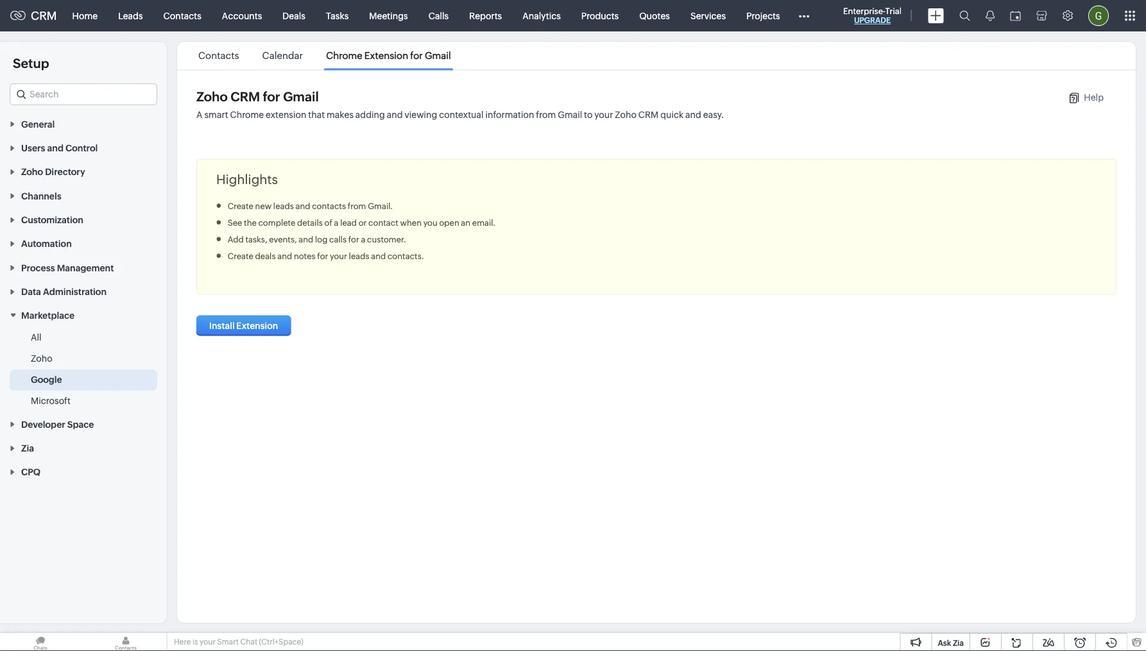 Task type: vqa. For each thing, say whether or not it's contained in the screenshot.
lead
yes



Task type: locate. For each thing, give the bounding box(es) containing it.
1 vertical spatial leads
[[349, 251, 370, 261]]

zoho up smart
[[197, 90, 228, 104]]

1 vertical spatial gmail
[[283, 90, 319, 104]]

2 vertical spatial gmail
[[558, 110, 583, 120]]

chrome down the zoho crm for gmail
[[230, 110, 264, 120]]

crm link
[[10, 9, 57, 22]]

a down the or
[[361, 235, 366, 244]]

zia
[[21, 444, 34, 454], [954, 639, 965, 648]]

viewing
[[405, 110, 438, 120]]

contacts link
[[153, 0, 212, 31], [197, 50, 241, 61]]

1 horizontal spatial crm
[[231, 90, 260, 104]]

2 ● from the top
[[216, 217, 221, 228]]

of
[[325, 218, 333, 228]]

data
[[21, 287, 41, 297]]

list containing contacts
[[187, 42, 463, 70]]

your right is
[[200, 638, 216, 647]]

google
[[31, 375, 62, 385]]

the
[[244, 218, 257, 228]]

deals
[[255, 251, 276, 261]]

calls
[[329, 235, 347, 244]]

0 horizontal spatial zia
[[21, 444, 34, 454]]

1 horizontal spatial your
[[330, 251, 347, 261]]

zoho directory button
[[0, 160, 167, 184]]

calendar
[[262, 50, 303, 61]]

control
[[66, 143, 98, 153]]

0 vertical spatial contacts
[[164, 11, 202, 21]]

users
[[21, 143, 45, 153]]

create
[[228, 201, 254, 211], [228, 251, 254, 261]]

from right information on the left top of the page
[[536, 110, 556, 120]]

easy.
[[704, 110, 724, 120]]

gmail.
[[368, 201, 393, 211]]

0 vertical spatial your
[[595, 110, 614, 120]]

help link
[[1056, 92, 1105, 104]]

None button
[[197, 316, 291, 336]]

1 horizontal spatial from
[[536, 110, 556, 120]]

1 horizontal spatial gmail
[[425, 50, 451, 61]]

is
[[193, 638, 198, 647]]

0 horizontal spatial from
[[348, 201, 366, 211]]

projects
[[747, 11, 781, 21]]

gmail
[[425, 50, 451, 61], [283, 90, 319, 104], [558, 110, 583, 120]]

general button
[[0, 112, 167, 136]]

● left deals
[[216, 251, 221, 261]]

● left see
[[216, 217, 221, 228]]

create down add
[[228, 251, 254, 261]]

1 vertical spatial contacts link
[[197, 50, 241, 61]]

1 ● from the top
[[216, 201, 221, 211]]

gmail down calls
[[425, 50, 451, 61]]

gmail inside list
[[425, 50, 451, 61]]

2 horizontal spatial your
[[595, 110, 614, 120]]

microsoft
[[31, 396, 71, 407]]

0 vertical spatial from
[[536, 110, 556, 120]]

microsoft link
[[31, 395, 71, 408]]

from
[[536, 110, 556, 120], [348, 201, 366, 211]]

marketplace region
[[0, 328, 167, 412]]

contacts
[[312, 201, 346, 211]]

chrome extension for gmail link
[[324, 50, 453, 61]]

1 vertical spatial create
[[228, 251, 254, 261]]

contacts
[[164, 11, 202, 21], [198, 50, 239, 61]]

developer space
[[21, 420, 94, 430]]

chrome down tasks
[[326, 50, 363, 61]]

0 vertical spatial gmail
[[425, 50, 451, 61]]

● left add
[[216, 234, 221, 244]]

developer
[[21, 420, 65, 430]]

1 create from the top
[[228, 201, 254, 211]]

meetings link
[[359, 0, 419, 31]]

complete
[[258, 218, 296, 228]]

calendar link
[[260, 50, 305, 61]]

a right of
[[334, 218, 339, 228]]

quotes link
[[630, 0, 681, 31]]

0 vertical spatial chrome
[[326, 50, 363, 61]]

●
[[216, 201, 221, 211], [216, 217, 221, 228], [216, 234, 221, 244], [216, 251, 221, 261]]

quotes
[[640, 11, 670, 21]]

to
[[584, 110, 593, 120]]

0 horizontal spatial chrome
[[230, 110, 264, 120]]

all link
[[31, 331, 41, 344]]

signals image
[[986, 10, 995, 21]]

smart
[[204, 110, 228, 120]]

deals
[[283, 11, 306, 21]]

zia right ask
[[954, 639, 965, 648]]

gmail left to
[[558, 110, 583, 120]]

details
[[297, 218, 323, 228]]

zoho up the "google"
[[31, 354, 52, 364]]

0 vertical spatial zia
[[21, 444, 34, 454]]

1 vertical spatial chrome
[[230, 110, 264, 120]]

● down highlights
[[216, 201, 221, 211]]

zia inside dropdown button
[[21, 444, 34, 454]]

from up the or
[[348, 201, 366, 211]]

contacts inside list
[[198, 50, 239, 61]]

your
[[595, 110, 614, 120], [330, 251, 347, 261], [200, 638, 216, 647]]

your right to
[[595, 110, 614, 120]]

None field
[[10, 83, 157, 105]]

and down events,
[[278, 251, 292, 261]]

new
[[255, 201, 272, 211]]

for
[[411, 50, 423, 61], [263, 90, 281, 104], [349, 235, 360, 244], [317, 251, 328, 261]]

calendar image
[[1011, 11, 1022, 21]]

1 horizontal spatial chrome
[[326, 50, 363, 61]]

leads down customer.
[[349, 251, 370, 261]]

you
[[424, 218, 438, 228]]

2 vertical spatial crm
[[639, 110, 659, 120]]

events,
[[269, 235, 297, 244]]

2 horizontal spatial gmail
[[558, 110, 583, 120]]

and inside dropdown button
[[47, 143, 64, 153]]

general
[[21, 119, 55, 129]]

and right users
[[47, 143, 64, 153]]

contacts down accounts at top left
[[198, 50, 239, 61]]

list
[[187, 42, 463, 70]]

products
[[582, 11, 619, 21]]

0 vertical spatial create
[[228, 201, 254, 211]]

makes
[[327, 110, 354, 120]]

and right adding
[[387, 110, 403, 120]]

zoho inside zoho directory dropdown button
[[21, 167, 43, 177]]

2 horizontal spatial crm
[[639, 110, 659, 120]]

leads
[[118, 11, 143, 21]]

services
[[691, 11, 726, 21]]

(ctrl+space)
[[259, 638, 304, 647]]

gmail up extension
[[283, 90, 319, 104]]

1 vertical spatial contacts
[[198, 50, 239, 61]]

zoho down users
[[21, 167, 43, 177]]

tasks link
[[316, 0, 359, 31]]

zia up 'cpq' on the bottom left of the page
[[21, 444, 34, 454]]

setup
[[13, 56, 49, 71]]

1 horizontal spatial a
[[361, 235, 366, 244]]

for right the extension
[[411, 50, 423, 61]]

process management button
[[0, 256, 167, 280]]

deals link
[[272, 0, 316, 31]]

contacts link right leads at top
[[153, 0, 212, 31]]

0 vertical spatial leads
[[273, 201, 294, 211]]

1 vertical spatial zia
[[954, 639, 965, 648]]

search element
[[952, 0, 979, 31]]

ask
[[939, 639, 952, 648]]

a
[[334, 218, 339, 228], [361, 235, 366, 244]]

open
[[440, 218, 460, 228]]

0 vertical spatial a
[[334, 218, 339, 228]]

1 horizontal spatial leads
[[349, 251, 370, 261]]

chats image
[[0, 634, 81, 652]]

3 ● from the top
[[216, 234, 221, 244]]

administration
[[43, 287, 107, 297]]

chrome
[[326, 50, 363, 61], [230, 110, 264, 120]]

0 vertical spatial crm
[[31, 9, 57, 22]]

0 horizontal spatial your
[[200, 638, 216, 647]]

accounts link
[[212, 0, 272, 31]]

and down customer.
[[371, 251, 386, 261]]

0 horizontal spatial leads
[[273, 201, 294, 211]]

analytics link
[[513, 0, 571, 31]]

for down log
[[317, 251, 328, 261]]

1 horizontal spatial zia
[[954, 639, 965, 648]]

your down calls
[[330, 251, 347, 261]]

leads up complete
[[273, 201, 294, 211]]

highlights
[[216, 172, 278, 187]]

1 vertical spatial your
[[330, 251, 347, 261]]

contacts link down accounts at top left
[[197, 50, 241, 61]]

for inside list
[[411, 50, 423, 61]]

Other Modules field
[[791, 5, 819, 26]]

zoho inside marketplace region
[[31, 354, 52, 364]]

0 horizontal spatial gmail
[[283, 90, 319, 104]]

enterprise-
[[844, 6, 886, 16]]

contacts right leads at top
[[164, 11, 202, 21]]

for up extension
[[263, 90, 281, 104]]

a smart chrome extension that makes adding and viewing contextual information from gmail to your zoho crm quick and easy.
[[197, 110, 724, 120]]

1 vertical spatial from
[[348, 201, 366, 211]]

and left log
[[299, 235, 314, 244]]

and
[[387, 110, 403, 120], [686, 110, 702, 120], [47, 143, 64, 153], [296, 201, 311, 211], [299, 235, 314, 244], [278, 251, 292, 261], [371, 251, 386, 261]]

create up see
[[228, 201, 254, 211]]



Task type: describe. For each thing, give the bounding box(es) containing it.
2 create from the top
[[228, 251, 254, 261]]

zoho right to
[[615, 110, 637, 120]]

that
[[308, 110, 325, 120]]

data administration button
[[0, 280, 167, 304]]

here is your smart chat (ctrl+space)
[[174, 638, 304, 647]]

products link
[[571, 0, 630, 31]]

zoho for zoho directory
[[21, 167, 43, 177]]

contacts.
[[388, 251, 425, 261]]

extension
[[365, 50, 409, 61]]

and up "details"
[[296, 201, 311, 211]]

0 horizontal spatial crm
[[31, 9, 57, 22]]

automation
[[21, 239, 72, 249]]

google link
[[31, 374, 62, 387]]

reports
[[470, 11, 502, 21]]

create menu image
[[929, 8, 945, 23]]

from inside ● create new leads and contacts from gmail. ● see the complete details of a lead or contact when you open an email. ● add tasks, events, and log calls for a customer. ● create deals and notes for your leads and contacts.
[[348, 201, 366, 211]]

search image
[[960, 10, 971, 21]]

contacts image
[[85, 634, 166, 652]]

developer space button
[[0, 412, 167, 436]]

1 vertical spatial crm
[[231, 90, 260, 104]]

calls link
[[419, 0, 459, 31]]

directory
[[45, 167, 85, 177]]

chrome extension for gmail
[[326, 50, 451, 61]]

0 horizontal spatial a
[[334, 218, 339, 228]]

enterprise-trial upgrade
[[844, 6, 902, 25]]

your inside ● create new leads and contacts from gmail. ● see the complete details of a lead or contact when you open an email. ● add tasks, events, and log calls for a customer. ● create deals and notes for your leads and contacts.
[[330, 251, 347, 261]]

all
[[31, 333, 41, 343]]

notes
[[294, 251, 316, 261]]

zoho crm for gmail
[[197, 90, 319, 104]]

marketplace
[[21, 311, 75, 321]]

home link
[[62, 0, 108, 31]]

trial
[[886, 6, 902, 16]]

extension
[[266, 110, 307, 120]]

zoho directory
[[21, 167, 85, 177]]

2 vertical spatial your
[[200, 638, 216, 647]]

gmail for chrome extension for gmail
[[425, 50, 451, 61]]

Search text field
[[10, 84, 157, 105]]

users and control
[[21, 143, 98, 153]]

upgrade
[[855, 16, 891, 25]]

or
[[359, 218, 367, 228]]

0 vertical spatial contacts link
[[153, 0, 212, 31]]

calls
[[429, 11, 449, 21]]

home
[[72, 11, 98, 21]]

zoho link
[[31, 353, 52, 365]]

users and control button
[[0, 136, 167, 160]]

tasks,
[[246, 235, 268, 244]]

zoho for zoho
[[31, 354, 52, 364]]

projects link
[[737, 0, 791, 31]]

tasks
[[326, 11, 349, 21]]

and left easy.
[[686, 110, 702, 120]]

customization button
[[0, 208, 167, 232]]

meetings
[[369, 11, 408, 21]]

marketplace button
[[0, 304, 167, 328]]

reports link
[[459, 0, 513, 31]]

process
[[21, 263, 55, 273]]

add
[[228, 235, 244, 244]]

services link
[[681, 0, 737, 31]]

quick
[[661, 110, 684, 120]]

1 vertical spatial a
[[361, 235, 366, 244]]

zoho for zoho crm for gmail
[[197, 90, 228, 104]]

profile image
[[1089, 5, 1110, 26]]

signals element
[[979, 0, 1003, 31]]

information
[[486, 110, 535, 120]]

see
[[228, 218, 242, 228]]

ask zia
[[939, 639, 965, 648]]

customer.
[[367, 235, 406, 244]]

zia button
[[0, 436, 167, 460]]

analytics
[[523, 11, 561, 21]]

leads link
[[108, 0, 153, 31]]

here
[[174, 638, 191, 647]]

cpq button
[[0, 460, 167, 484]]

management
[[57, 263, 114, 273]]

channels button
[[0, 184, 167, 208]]

for right calls
[[349, 235, 360, 244]]

create menu element
[[921, 0, 952, 31]]

adding
[[356, 110, 385, 120]]

gmail for zoho crm for gmail
[[283, 90, 319, 104]]

an
[[461, 218, 471, 228]]

● create new leads and contacts from gmail. ● see the complete details of a lead or contact when you open an email. ● add tasks, events, and log calls for a customer. ● create deals and notes for your leads and contacts.
[[216, 201, 496, 261]]

cpq
[[21, 468, 41, 478]]

a
[[197, 110, 203, 120]]

help
[[1083, 92, 1105, 102]]

contextual
[[439, 110, 484, 120]]

customization
[[21, 215, 83, 225]]

channels
[[21, 191, 61, 201]]

chat
[[240, 638, 258, 647]]

accounts
[[222, 11, 262, 21]]

log
[[315, 235, 328, 244]]

contact
[[369, 218, 399, 228]]

4 ● from the top
[[216, 251, 221, 261]]

chrome inside list
[[326, 50, 363, 61]]

process management
[[21, 263, 114, 273]]

profile element
[[1081, 0, 1117, 31]]

space
[[67, 420, 94, 430]]



